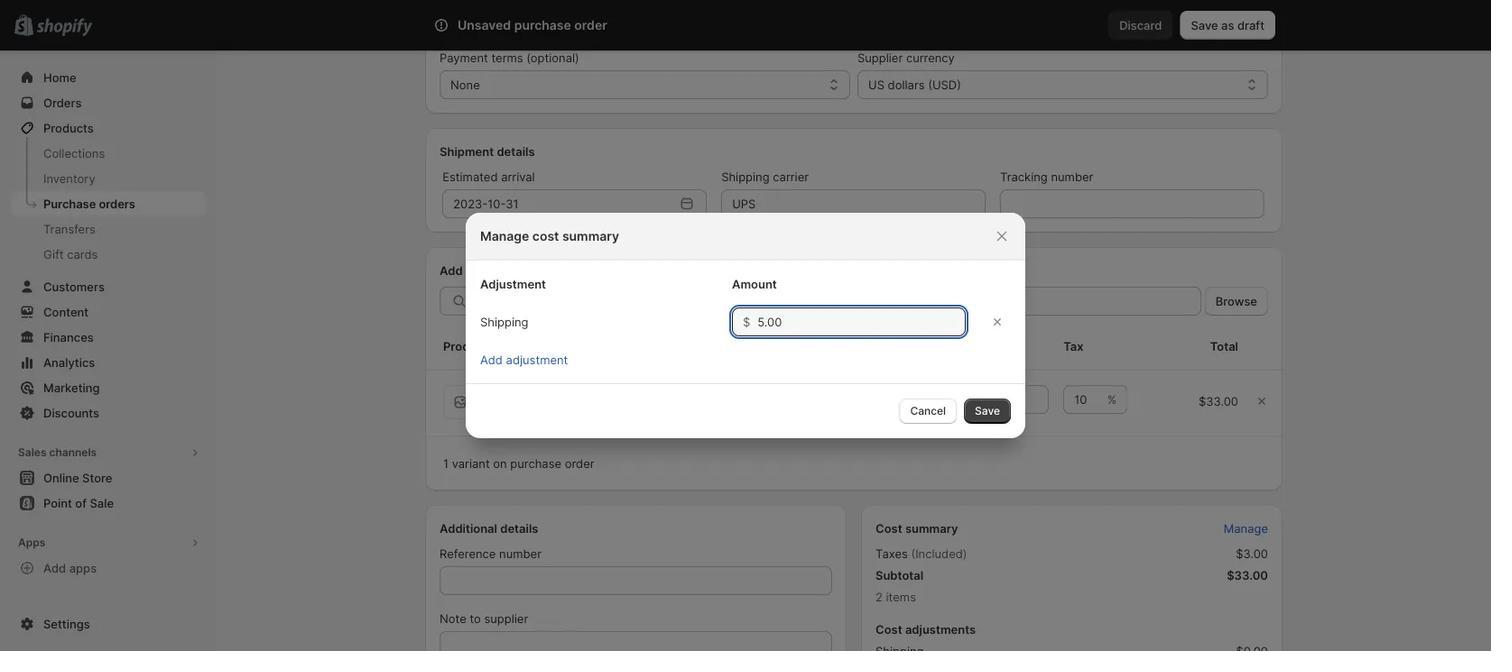 Task type: vqa. For each thing, say whether or not it's contained in the screenshot.
the Add products
yes



Task type: describe. For each thing, give the bounding box(es) containing it.
carrier
[[773, 170, 809, 184]]

cost for cost
[[959, 340, 986, 354]]

estimated
[[443, 170, 498, 184]]

purchase orders link
[[11, 191, 206, 217]]

tracking
[[1001, 170, 1048, 184]]

details for additional details
[[500, 522, 539, 536]]

sku
[[711, 340, 735, 354]]

$ text field
[[758, 308, 966, 337]]

unsaved purchase order
[[458, 18, 607, 33]]

inventory link
[[11, 166, 206, 191]]

purchase
[[43, 197, 96, 211]]

inventory
[[43, 172, 95, 186]]

note to supplier
[[440, 612, 528, 626]]

save for save
[[975, 405, 1000, 418]]

save as draft button
[[1181, 11, 1276, 40]]

products
[[466, 264, 517, 278]]

arrival
[[501, 170, 535, 184]]

supplier currency
[[858, 51, 955, 65]]

taxes (included)
[[876, 547, 968, 561]]

discard
[[1120, 18, 1162, 32]]

gift cards link
[[11, 242, 206, 267]]

note
[[440, 612, 467, 626]]

items
[[886, 591, 916, 605]]

shopify image
[[36, 18, 92, 37]]

shipping carrier
[[722, 170, 809, 184]]

2
[[876, 591, 883, 605]]

discounts
[[43, 406, 99, 420]]

shipping for shipping
[[480, 315, 529, 329]]

manage button
[[1213, 516, 1280, 542]]

estimated arrival
[[443, 170, 535, 184]]

unsaved
[[458, 18, 511, 33]]

reference number
[[440, 547, 542, 561]]

sales channels button
[[11, 441, 206, 466]]

cost summary
[[876, 522, 959, 536]]

$3.00
[[1236, 547, 1269, 561]]

save as draft
[[1191, 18, 1265, 32]]

add adjustment button
[[470, 348, 579, 373]]

settings link
[[11, 612, 206, 637]]

supplier
[[484, 612, 528, 626]]

0 vertical spatial products
[[43, 121, 94, 135]]

0 vertical spatial $33.00
[[1199, 395, 1239, 409]]

us dollars (usd)
[[869, 78, 962, 92]]

browse
[[1216, 294, 1258, 308]]

reference
[[440, 547, 496, 561]]

cards
[[67, 247, 98, 261]]

apps
[[69, 562, 97, 576]]

1 horizontal spatial products
[[443, 340, 495, 354]]

manage for manage cost summary
[[480, 229, 529, 244]]

1 horizontal spatial summary
[[906, 522, 959, 536]]

additional
[[440, 522, 498, 536]]

add adjustment
[[480, 353, 568, 367]]

discard link
[[1109, 11, 1173, 40]]

home link
[[11, 65, 206, 90]]

adjustments
[[906, 623, 976, 637]]

subtotal
[[876, 569, 924, 583]]

details for shipment details
[[497, 144, 535, 158]]

sales channels
[[18, 447, 97, 460]]

gift
[[43, 247, 64, 261]]

cost for cost summary
[[876, 522, 903, 536]]

save button
[[964, 399, 1011, 424]]

number for reference number
[[499, 547, 542, 561]]

add products
[[440, 264, 517, 278]]

(usd)
[[928, 78, 962, 92]]

apps button
[[11, 531, 206, 556]]

orders
[[99, 197, 135, 211]]

number for tracking number
[[1051, 170, 1094, 184]]

add apps button
[[11, 556, 206, 582]]

draft
[[1238, 18, 1265, 32]]



Task type: locate. For each thing, give the bounding box(es) containing it.
1 vertical spatial shipping
[[480, 315, 529, 329]]

amount
[[732, 277, 777, 291]]

0 vertical spatial order
[[575, 18, 607, 33]]

products left adjustment
[[443, 340, 495, 354]]

1 vertical spatial $33.00
[[1227, 569, 1269, 583]]

0 vertical spatial supplier
[[858, 51, 903, 65]]

shipping down the adjustment
[[480, 315, 529, 329]]

apps
[[18, 537, 45, 550]]

add left the apps
[[43, 562, 66, 576]]

0 horizontal spatial products
[[43, 121, 94, 135]]

taxes
[[876, 547, 908, 561]]

1 horizontal spatial shipping
[[722, 170, 770, 184]]

details
[[497, 144, 535, 158], [500, 522, 539, 536]]

add apps
[[43, 562, 97, 576]]

1 horizontal spatial manage
[[1224, 522, 1269, 536]]

to
[[470, 612, 481, 626]]

sales
[[18, 447, 47, 460]]

cost up 'taxes'
[[876, 522, 903, 536]]

1 horizontal spatial add
[[440, 264, 463, 278]]

1 vertical spatial products
[[443, 340, 495, 354]]

tax
[[1064, 340, 1084, 354]]

(optional)
[[527, 51, 580, 65]]

1 horizontal spatial save
[[1191, 18, 1219, 32]]

details up arrival
[[497, 144, 535, 158]]

1 horizontal spatial number
[[1051, 170, 1094, 184]]

browse button
[[1205, 287, 1269, 316]]

purchase
[[514, 18, 571, 33], [510, 457, 562, 471]]

shipping inside manage cost summary dialog
[[480, 315, 529, 329]]

transfers
[[43, 222, 96, 236]]

summary
[[562, 229, 620, 244], [906, 522, 959, 536]]

cost for cost adjustments
[[876, 623, 903, 637]]

$33.00
[[1199, 395, 1239, 409], [1227, 569, 1269, 583]]

1
[[443, 457, 449, 471]]

order right on at the left bottom of the page
[[565, 457, 595, 471]]

0 vertical spatial save
[[1191, 18, 1219, 32]]

summary inside dialog
[[562, 229, 620, 244]]

1 vertical spatial purchase
[[510, 457, 562, 471]]

payment terms (optional)
[[440, 51, 580, 65]]

cost up save button
[[959, 340, 986, 354]]

summary right cost
[[562, 229, 620, 244]]

products
[[43, 121, 94, 135], [443, 340, 495, 354]]

0 horizontal spatial shipping
[[480, 315, 529, 329]]

cancel
[[911, 405, 946, 418]]

as
[[1222, 18, 1235, 32]]

purchase right on at the left bottom of the page
[[510, 457, 562, 471]]

$33.00 down total
[[1199, 395, 1239, 409]]

0 vertical spatial purchase
[[514, 18, 571, 33]]

1 vertical spatial save
[[975, 405, 1000, 418]]

save
[[1191, 18, 1219, 32], [975, 405, 1000, 418]]

adjustment
[[506, 353, 568, 367]]

settings
[[43, 618, 90, 632]]

cost
[[959, 340, 986, 354], [876, 522, 903, 536], [876, 623, 903, 637]]

search button
[[484, 11, 1008, 40]]

0 horizontal spatial supplier
[[661, 340, 708, 354]]

save inside button
[[1191, 18, 1219, 32]]

order up (optional)
[[575, 18, 607, 33]]

number down additional details
[[499, 547, 542, 561]]

manage for manage
[[1224, 522, 1269, 536]]

1 variant on purchase order
[[443, 457, 595, 471]]

$
[[743, 315, 751, 329]]

save left as
[[1191, 18, 1219, 32]]

adjustment
[[480, 277, 546, 291]]

dollars
[[888, 78, 925, 92]]

home
[[43, 70, 76, 84]]

manage cost summary
[[480, 229, 620, 244]]

manage cost summary dialog
[[0, 213, 1492, 439]]

1 horizontal spatial supplier
[[858, 51, 903, 65]]

0 vertical spatial cost
[[959, 340, 986, 354]]

cost
[[533, 229, 559, 244]]

collections
[[43, 146, 105, 160]]

manage inside dialog
[[480, 229, 529, 244]]

us
[[869, 78, 885, 92]]

add left products
[[440, 264, 463, 278]]

(included)
[[912, 547, 968, 561]]

variant
[[452, 457, 490, 471]]

$33.00 down $3.00
[[1227, 569, 1269, 583]]

shipment details
[[440, 144, 535, 158]]

shipping for shipping carrier
[[722, 170, 770, 184]]

0 vertical spatial manage
[[480, 229, 529, 244]]

0 horizontal spatial number
[[499, 547, 542, 561]]

summary up the (included)
[[906, 522, 959, 536]]

0 horizontal spatial save
[[975, 405, 1000, 418]]

currency
[[907, 51, 955, 65]]

purchase orders
[[43, 197, 135, 211]]

purchase up (optional)
[[514, 18, 571, 33]]

quantity
[[817, 340, 865, 354]]

cost down 2 items
[[876, 623, 903, 637]]

manage up $3.00
[[1224, 522, 1269, 536]]

supplier for supplier currency
[[858, 51, 903, 65]]

0 horizontal spatial manage
[[480, 229, 529, 244]]

save for save as draft
[[1191, 18, 1219, 32]]

supplier sku
[[661, 340, 735, 354]]

order
[[575, 18, 607, 33], [565, 457, 595, 471]]

add for add apps
[[43, 562, 66, 576]]

0 horizontal spatial summary
[[562, 229, 620, 244]]

discounts link
[[11, 401, 206, 426]]

none
[[451, 78, 480, 92]]

terms
[[492, 51, 523, 65]]

products up collections
[[43, 121, 94, 135]]

1 vertical spatial number
[[499, 547, 542, 561]]

1 vertical spatial manage
[[1224, 522, 1269, 536]]

gift cards
[[43, 247, 98, 261]]

on
[[493, 457, 507, 471]]

transfers link
[[11, 217, 206, 242]]

details up reference number at left
[[500, 522, 539, 536]]

cost adjustments
[[876, 623, 976, 637]]

tracking number
[[1001, 170, 1094, 184]]

1 vertical spatial supplier
[[661, 340, 708, 354]]

1 vertical spatial summary
[[906, 522, 959, 536]]

save inside button
[[975, 405, 1000, 418]]

1 vertical spatial order
[[565, 457, 595, 471]]

total
[[1211, 340, 1239, 354]]

supplier left sku at the left
[[661, 340, 708, 354]]

2 horizontal spatial add
[[480, 353, 503, 367]]

payment
[[440, 51, 488, 65]]

cancel button
[[900, 399, 957, 424]]

number right tracking
[[1051, 170, 1094, 184]]

manage
[[480, 229, 529, 244], [1224, 522, 1269, 536]]

0 horizontal spatial add
[[43, 562, 66, 576]]

0 vertical spatial add
[[440, 264, 463, 278]]

add
[[440, 264, 463, 278], [480, 353, 503, 367], [43, 562, 66, 576]]

add for add adjustment
[[480, 353, 503, 367]]

supplier
[[858, 51, 903, 65], [661, 340, 708, 354]]

shipment
[[440, 144, 494, 158]]

0 vertical spatial summary
[[562, 229, 620, 244]]

1 vertical spatial details
[[500, 522, 539, 536]]

collections link
[[11, 141, 206, 166]]

add for add products
[[440, 264, 463, 278]]

1 vertical spatial add
[[480, 353, 503, 367]]

search
[[513, 18, 552, 32]]

supplier for supplier sku
[[661, 340, 708, 354]]

2 vertical spatial add
[[43, 562, 66, 576]]

shipping left carrier
[[722, 170, 770, 184]]

0 vertical spatial number
[[1051, 170, 1094, 184]]

1 vertical spatial cost
[[876, 522, 903, 536]]

2 items
[[876, 591, 916, 605]]

save right cancel
[[975, 405, 1000, 418]]

2 vertical spatial cost
[[876, 623, 903, 637]]

additional details
[[440, 522, 539, 536]]

shipping
[[722, 170, 770, 184], [480, 315, 529, 329]]

channels
[[49, 447, 97, 460]]

add inside manage cost summary dialog
[[480, 353, 503, 367]]

add left adjustment
[[480, 353, 503, 367]]

manage up products
[[480, 229, 529, 244]]

supplier up us
[[858, 51, 903, 65]]

manage inside button
[[1224, 522, 1269, 536]]

0 vertical spatial shipping
[[722, 170, 770, 184]]

0 vertical spatial details
[[497, 144, 535, 158]]



